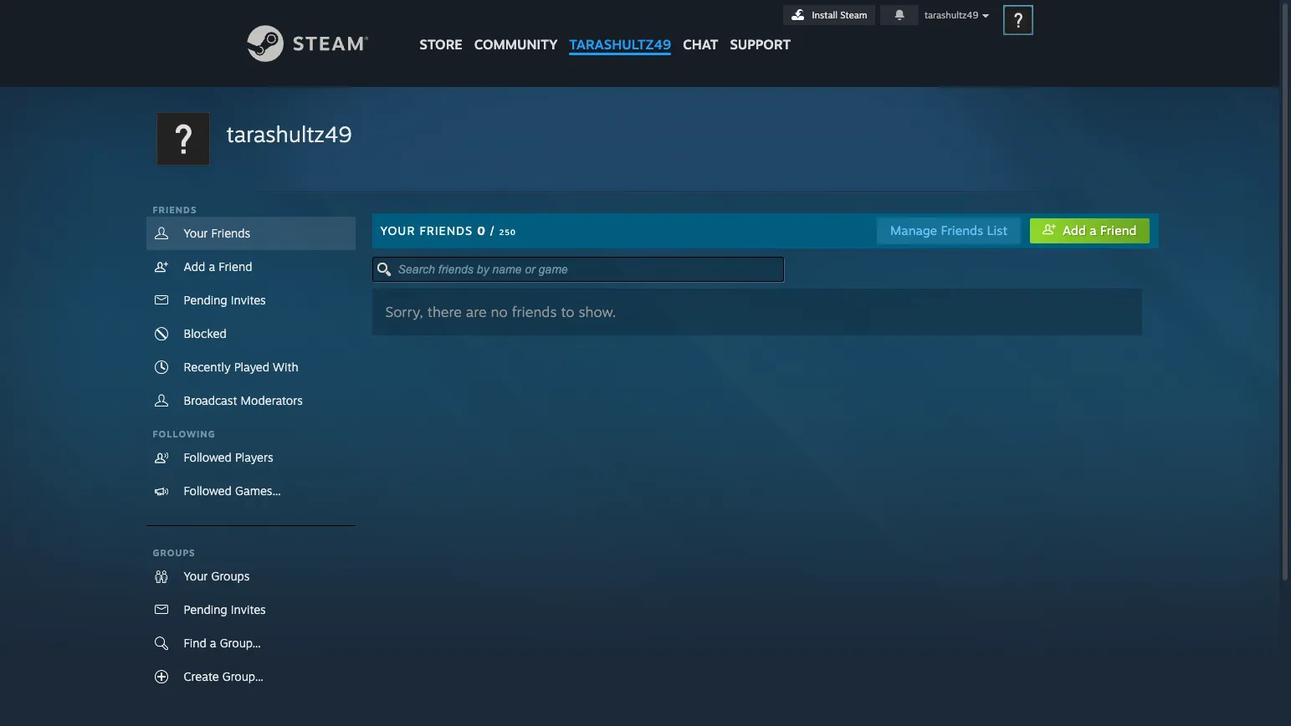 Task type: vqa. For each thing, say whether or not it's contained in the screenshot.
Channel associated with Add Voice Channel
no



Task type: locate. For each thing, give the bounding box(es) containing it.
1 vertical spatial groups
[[211, 569, 250, 583]]

2 horizontal spatial tarashultz49
[[924, 9, 978, 21]]

0 vertical spatial friend
[[1100, 223, 1137, 238]]

a for the add a friend link
[[209, 259, 215, 274]]

friend
[[1100, 223, 1137, 238], [219, 259, 252, 274]]

2 invites from the top
[[231, 602, 266, 617]]

1 vertical spatial add a friend
[[184, 259, 252, 274]]

tarashultz49 inside tarashultz49 link
[[569, 36, 671, 53]]

0 vertical spatial pending invites link
[[146, 284, 355, 317]]

0 vertical spatial followed
[[184, 450, 232, 464]]

your up find on the bottom left of the page
[[184, 569, 208, 583]]

1 horizontal spatial groups
[[211, 569, 250, 583]]

recently played with link
[[146, 351, 355, 384]]

broadcast moderators link
[[146, 384, 355, 418]]

chat link
[[677, 0, 724, 57]]

0 horizontal spatial groups
[[153, 547, 195, 559]]

1 pending invites link from the top
[[146, 284, 355, 317]]

1 vertical spatial add
[[184, 259, 205, 274]]

0 vertical spatial add a friend
[[1063, 223, 1137, 238]]

1 horizontal spatial add
[[1063, 223, 1086, 238]]

1 followed from the top
[[184, 450, 232, 464]]

your inside your groups link
[[184, 569, 208, 583]]

2 vertical spatial a
[[210, 636, 216, 650]]

group...
[[220, 636, 261, 650], [222, 669, 264, 684]]

your
[[380, 223, 415, 238], [184, 226, 208, 240], [184, 569, 208, 583]]

0 horizontal spatial add
[[184, 259, 205, 274]]

followed
[[184, 450, 232, 464], [184, 484, 232, 498]]

your up the add a friend link
[[184, 226, 208, 240]]

pending invites link
[[146, 284, 355, 317], [146, 593, 355, 627]]

group... up create group... link
[[220, 636, 261, 650]]

your groups link
[[146, 560, 355, 593]]

add
[[1063, 223, 1086, 238], [184, 259, 205, 274]]

pending invites up find a group...
[[184, 602, 266, 617]]

friends for your friends 0 / 250
[[420, 223, 473, 238]]

add a friend
[[1063, 223, 1137, 238], [184, 259, 252, 274]]

1 vertical spatial pending invites
[[184, 602, 266, 617]]

friends inside button
[[941, 223, 983, 238]]

followed players link
[[146, 441, 355, 474]]

0 vertical spatial invites
[[231, 293, 266, 307]]

followed down following
[[184, 450, 232, 464]]

find
[[184, 636, 206, 650]]

your inside "your friends" link
[[184, 226, 208, 240]]

1 pending invites from the top
[[184, 293, 266, 307]]

0 horizontal spatial friend
[[219, 259, 252, 274]]

are
[[466, 303, 487, 320]]

no
[[491, 303, 508, 320]]

1 vertical spatial a
[[209, 259, 215, 274]]

1 horizontal spatial friend
[[1100, 223, 1137, 238]]

broadcast moderators
[[184, 393, 303, 407]]

tarashultz49 link
[[563, 0, 677, 61], [226, 119, 352, 150]]

0 vertical spatial pending
[[184, 293, 227, 307]]

pending invites
[[184, 293, 266, 307], [184, 602, 266, 617]]

2 vertical spatial tarashultz49
[[226, 120, 352, 147]]

1 vertical spatial group...
[[222, 669, 264, 684]]

add right the list
[[1063, 223, 1086, 238]]

friends left the list
[[941, 223, 983, 238]]

find a group...
[[184, 636, 261, 650]]

add inside button
[[1063, 223, 1086, 238]]

1 invites from the top
[[231, 293, 266, 307]]

0 vertical spatial tarashultz49 link
[[563, 0, 677, 61]]

find a group... link
[[146, 627, 355, 660]]

add down your friends
[[184, 259, 205, 274]]

followed down followed players
[[184, 484, 232, 498]]

install
[[812, 9, 838, 21]]

followed players
[[184, 450, 273, 464]]

invites
[[231, 293, 266, 307], [231, 602, 266, 617]]

a
[[1090, 223, 1097, 238], [209, 259, 215, 274], [210, 636, 216, 650]]

/
[[490, 223, 495, 238]]

create group...
[[184, 669, 264, 684]]

your friends 0 / 250
[[380, 223, 516, 238]]

2 followed from the top
[[184, 484, 232, 498]]

pending for first pending invites link from the bottom
[[184, 602, 227, 617]]

store
[[420, 36, 462, 53]]

0 horizontal spatial tarashultz49
[[226, 120, 352, 147]]

group... down find a group... link
[[222, 669, 264, 684]]

add a friend inside add a friend button
[[1063, 223, 1137, 238]]

1 pending from the top
[[184, 293, 227, 307]]

pending up blocked
[[184, 293, 227, 307]]

install steam
[[812, 9, 867, 21]]

0 vertical spatial group...
[[220, 636, 261, 650]]

blocked
[[184, 326, 226, 341]]

your for your friends 0 / 250
[[380, 223, 415, 238]]

pending
[[184, 293, 227, 307], [184, 602, 227, 617]]

groups
[[153, 547, 195, 559], [211, 569, 250, 583]]

tarashultz49
[[924, 9, 978, 21], [569, 36, 671, 53], [226, 120, 352, 147]]

pending invites link up find a group...
[[146, 593, 355, 627]]

2 pending from the top
[[184, 602, 227, 617]]

0
[[477, 223, 486, 238]]

0 vertical spatial tarashultz49
[[924, 9, 978, 21]]

friends
[[153, 204, 197, 216], [941, 223, 983, 238], [420, 223, 473, 238], [211, 226, 250, 240]]

groups up find a group...
[[211, 569, 250, 583]]

1 horizontal spatial add a friend
[[1063, 223, 1137, 238]]

1 vertical spatial followed
[[184, 484, 232, 498]]

pending invites link up blocked
[[146, 284, 355, 317]]

1 vertical spatial pending invites link
[[146, 593, 355, 627]]

1 horizontal spatial tarashultz49
[[569, 36, 671, 53]]

1 vertical spatial tarashultz49 link
[[226, 119, 352, 150]]

groups up your groups
[[153, 547, 195, 559]]

1 vertical spatial pending
[[184, 602, 227, 617]]

0 horizontal spatial add a friend
[[184, 259, 252, 274]]

blocked link
[[146, 317, 355, 351]]

your for your friends
[[184, 226, 208, 240]]

1 vertical spatial invites
[[231, 602, 266, 617]]

followed for followed games...
[[184, 484, 232, 498]]

1 vertical spatial tarashultz49
[[569, 36, 671, 53]]

pending up find on the bottom left of the page
[[184, 602, 227, 617]]

your up sorry,
[[380, 223, 415, 238]]

invites down your groups link
[[231, 602, 266, 617]]

friends up the add a friend link
[[211, 226, 250, 240]]

a inside button
[[1090, 223, 1097, 238]]

players
[[235, 450, 273, 464]]

0 vertical spatial a
[[1090, 223, 1097, 238]]

friends left the 0
[[420, 223, 473, 238]]

0 vertical spatial pending invites
[[184, 293, 266, 307]]

support
[[730, 36, 791, 53]]

invites down the add a friend link
[[231, 293, 266, 307]]

recently played with
[[184, 360, 298, 374]]

0 vertical spatial add
[[1063, 223, 1086, 238]]

pending invites up blocked
[[184, 293, 266, 307]]

add a friend inside the add a friend link
[[184, 259, 252, 274]]



Task type: describe. For each thing, give the bounding box(es) containing it.
games...
[[235, 484, 281, 498]]

friends
[[512, 303, 557, 320]]

steam
[[840, 9, 867, 21]]

250
[[499, 228, 516, 237]]

community
[[474, 36, 558, 53]]

1 vertical spatial friend
[[219, 259, 252, 274]]

invites for first pending invites link from the bottom
[[231, 602, 266, 617]]

chat
[[683, 36, 718, 53]]

friends for manage friends list
[[941, 223, 983, 238]]

a for find a group... link
[[210, 636, 216, 650]]

followed games... link
[[146, 474, 355, 508]]

2 pending invites from the top
[[184, 602, 266, 617]]

Search friends by name or game text field
[[372, 257, 784, 282]]

create group... link
[[146, 660, 355, 694]]

0 horizontal spatial tarashultz49 link
[[226, 119, 352, 150]]

store link
[[414, 0, 468, 61]]

add a friend link
[[146, 250, 355, 284]]

manage friends list button
[[877, 218, 1021, 244]]

recently
[[184, 360, 231, 374]]

add a friend button
[[1029, 218, 1150, 244]]

tarashultz49 for the leftmost tarashultz49 link
[[226, 120, 352, 147]]

support link
[[724, 0, 797, 57]]

followed games...
[[184, 484, 281, 498]]

manage
[[890, 223, 937, 238]]

install steam link
[[783, 5, 875, 25]]

0 vertical spatial groups
[[153, 547, 195, 559]]

your groups
[[184, 569, 250, 583]]

with
[[273, 360, 298, 374]]

broadcast
[[184, 393, 237, 407]]

there
[[427, 303, 462, 320]]

1 horizontal spatial tarashultz49 link
[[563, 0, 677, 61]]

show.
[[579, 303, 616, 320]]

your for your groups
[[184, 569, 208, 583]]

tarashultz49 for rightmost tarashultz49 link
[[569, 36, 671, 53]]

friends for your friends
[[211, 226, 250, 240]]

pending for first pending invites link
[[184, 293, 227, 307]]

following
[[153, 428, 216, 440]]

followed for followed players
[[184, 450, 232, 464]]

2 pending invites link from the top
[[146, 593, 355, 627]]

list
[[987, 223, 1007, 238]]

community link
[[468, 0, 563, 61]]

friend inside button
[[1100, 223, 1137, 238]]

sorry,
[[385, 303, 423, 320]]

to
[[561, 303, 574, 320]]

friends up your friends
[[153, 204, 197, 216]]

your friends
[[184, 226, 250, 240]]

played
[[234, 360, 269, 374]]

moderators
[[241, 393, 303, 407]]

sorry, there are no friends to show.
[[385, 303, 616, 320]]

invites for first pending invites link
[[231, 293, 266, 307]]

create
[[184, 669, 219, 684]]

your friends link
[[146, 217, 355, 250]]

manage friends list
[[890, 223, 1007, 238]]



